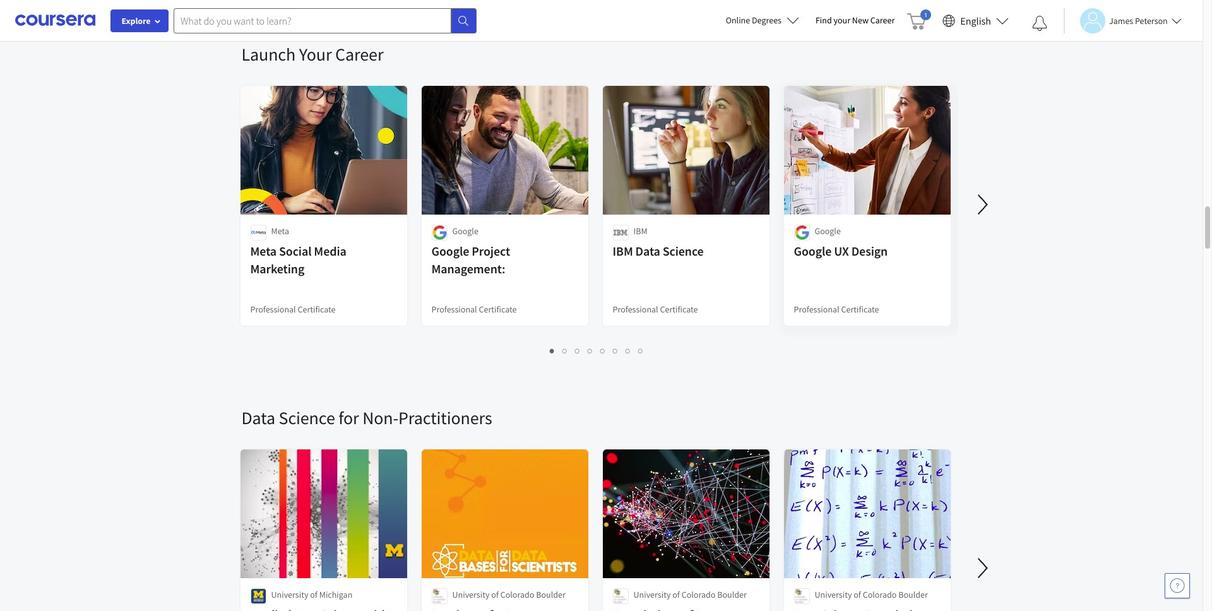 Task type: vqa. For each thing, say whether or not it's contained in the screenshot.
advanced
no



Task type: describe. For each thing, give the bounding box(es) containing it.
english
[[961, 14, 992, 27]]

professional certificate for science
[[613, 304, 698, 315]]

shopping cart: 1 item image
[[908, 9, 932, 30]]

university of michigan image
[[250, 589, 266, 604]]

professional for ibm data science
[[613, 304, 659, 315]]

professional for google ux design
[[794, 304, 840, 315]]

non-
[[363, 407, 399, 429]]

project
[[472, 243, 510, 259]]

online degrees button
[[716, 6, 810, 34]]

certificate for science
[[660, 304, 698, 315]]

university of colorado boulder image
[[613, 589, 629, 604]]

your
[[299, 43, 332, 66]]

7 button
[[622, 344, 635, 358]]

online degrees
[[726, 15, 782, 26]]

colorado for second university of colorado boulder link from the right
[[682, 589, 716, 601]]

5 button
[[597, 344, 609, 358]]

meta for meta
[[271, 225, 289, 237]]

online
[[726, 15, 750, 26]]

university for third university of colorado boulder link's university of colorado boulder icon
[[815, 589, 852, 601]]

for
[[339, 407, 359, 429]]

university of michigan link
[[239, 448, 408, 611]]

2 university of colorado boulder link from the left
[[602, 448, 771, 611]]

professional certificate for media
[[250, 304, 336, 315]]

of for university of colorado boulder icon associated with third university of colorado boulder link from right
[[492, 589, 499, 601]]

data science for non-practitioners carousel element
[[235, 369, 1213, 611]]

degrees
[[752, 15, 782, 26]]

university of colorado boulder for university of colorado boulder icon associated with third university of colorado boulder link from right
[[453, 589, 566, 601]]

colorado for third university of colorado boulder link from right
[[501, 589, 535, 601]]

google inside google project management:
[[432, 243, 470, 259]]

of for university of michigan icon
[[310, 589, 318, 601]]

media
[[314, 243, 347, 259]]

3 university of colorado boulder link from the left
[[783, 448, 952, 611]]

management:
[[432, 261, 506, 277]]

4
[[588, 345, 593, 357]]

university of colorado boulder image for third university of colorado boulder link
[[794, 589, 810, 604]]

english button
[[938, 0, 1014, 41]]

3 button
[[572, 344, 584, 358]]

launch
[[242, 43, 296, 66]]

1
[[550, 345, 555, 357]]

boulder for third university of colorado boulder link
[[899, 589, 928, 601]]

boulder for second university of colorado boulder link from the right
[[718, 589, 747, 601]]

michigan
[[319, 589, 353, 601]]

next slide image for data science for non-practitioners
[[968, 553, 998, 584]]

james peterson button
[[1064, 8, 1182, 33]]

professional certificate for design
[[794, 304, 880, 315]]

ibm image
[[613, 225, 629, 241]]

practitioners
[[399, 407, 492, 429]]

find your new career
[[816, 15, 895, 26]]

google right google icon
[[453, 225, 479, 237]]

design
[[852, 243, 888, 259]]

colorado for third university of colorado boulder link
[[863, 589, 897, 601]]

explore button
[[111, 9, 169, 32]]

of for third university of colorado boulder link's university of colorado boulder icon
[[854, 589, 861, 601]]

university for university of colorado boulder icon associated with third university of colorado boulder link from right
[[453, 589, 490, 601]]

ibm for ibm data science
[[613, 243, 633, 259]]

show notifications image
[[1033, 16, 1048, 31]]

james peterson
[[1110, 15, 1168, 26]]

1 university of colorado boulder link from the left
[[420, 448, 590, 611]]

find your new career link
[[810, 13, 901, 28]]



Task type: locate. For each thing, give the bounding box(es) containing it.
2 university of colorado boulder from the left
[[634, 589, 747, 601]]

3 of from the left
[[673, 589, 680, 601]]

science
[[663, 243, 704, 259], [279, 407, 335, 429]]

What do you want to learn? text field
[[174, 8, 452, 33]]

0 vertical spatial data
[[636, 243, 661, 259]]

0 vertical spatial career
[[871, 15, 895, 26]]

data science for non-practitioners
[[242, 407, 492, 429]]

0 horizontal spatial university of colorado boulder image
[[432, 589, 447, 604]]

0 vertical spatial science
[[663, 243, 704, 259]]

4 of from the left
[[854, 589, 861, 601]]

launch your career
[[242, 43, 384, 66]]

3 certificate from the left
[[660, 304, 698, 315]]

google ux design
[[794, 243, 888, 259]]

meta for meta social media marketing
[[250, 243, 277, 259]]

google
[[453, 225, 479, 237], [815, 225, 841, 237], [432, 243, 470, 259], [794, 243, 832, 259]]

marketing
[[250, 261, 305, 277]]

8 button
[[635, 344, 647, 358]]

1 horizontal spatial career
[[871, 15, 895, 26]]

1 certificate from the left
[[298, 304, 336, 315]]

0 vertical spatial next slide image
[[968, 189, 998, 220]]

2 certificate from the left
[[479, 304, 517, 315]]

list inside launch your career carousel element
[[242, 344, 952, 358]]

explore
[[122, 15, 151, 27]]

2 colorado from the left
[[682, 589, 716, 601]]

2 horizontal spatial university of colorado boulder link
[[783, 448, 952, 611]]

2 horizontal spatial university of colorado boulder
[[815, 589, 928, 601]]

None search field
[[174, 8, 477, 33]]

0 horizontal spatial colorado
[[501, 589, 535, 601]]

data
[[636, 243, 661, 259], [242, 407, 275, 429]]

professional certificate down management:
[[432, 304, 517, 315]]

university
[[271, 589, 309, 601], [453, 589, 490, 601], [634, 589, 671, 601], [815, 589, 852, 601]]

3 boulder from the left
[[899, 589, 928, 601]]

1 horizontal spatial ibm
[[634, 225, 648, 237]]

data inside launch your career carousel element
[[636, 243, 661, 259]]

1 next slide image from the top
[[968, 189, 998, 220]]

professional
[[250, 304, 296, 315], [432, 304, 477, 315], [613, 304, 659, 315], [794, 304, 840, 315]]

google image
[[794, 225, 810, 241]]

meta social media marketing
[[250, 243, 347, 277]]

university of colorado boulder image for third university of colorado boulder link from right
[[432, 589, 447, 604]]

next slide image inside data science for non-practitioners carousel element
[[968, 553, 998, 584]]

google project management:
[[432, 243, 510, 277]]

certificate for management:
[[479, 304, 517, 315]]

0 horizontal spatial ibm
[[613, 243, 633, 259]]

1 horizontal spatial science
[[663, 243, 704, 259]]

3
[[575, 345, 580, 357]]

3 professional from the left
[[613, 304, 659, 315]]

new
[[853, 15, 869, 26]]

2
[[563, 345, 568, 357]]

1 university of colorado boulder image from the left
[[432, 589, 447, 604]]

meta down meta image
[[250, 243, 277, 259]]

8
[[639, 345, 644, 357]]

certificate down design
[[842, 304, 880, 315]]

university for university of michigan icon
[[271, 589, 309, 601]]

next slide image for launch your career
[[968, 189, 998, 220]]

ibm
[[634, 225, 648, 237], [613, 243, 633, 259]]

1 horizontal spatial boulder
[[718, 589, 747, 601]]

3 university from the left
[[634, 589, 671, 601]]

find
[[816, 15, 832, 26]]

1 button
[[546, 344, 559, 358]]

professional certificate up 8
[[613, 304, 698, 315]]

1 vertical spatial meta
[[250, 243, 277, 259]]

4 certificate from the left
[[842, 304, 880, 315]]

of for university of colorado boulder image
[[673, 589, 680, 601]]

professional certificate down google ux design
[[794, 304, 880, 315]]

meta inside meta social media marketing
[[250, 243, 277, 259]]

professional certificate
[[250, 304, 336, 315], [432, 304, 517, 315], [613, 304, 698, 315], [794, 304, 880, 315]]

google up google ux design
[[815, 225, 841, 237]]

1 university of colorado boulder from the left
[[453, 589, 566, 601]]

1 vertical spatial science
[[279, 407, 335, 429]]

colorado
[[501, 589, 535, 601], [682, 589, 716, 601], [863, 589, 897, 601]]

1 horizontal spatial university of colorado boulder link
[[602, 448, 771, 611]]

boulder
[[536, 589, 566, 601], [718, 589, 747, 601], [899, 589, 928, 601]]

science inside launch your career carousel element
[[663, 243, 704, 259]]

google down google image
[[794, 243, 832, 259]]

professional certificate for management:
[[432, 304, 517, 315]]

ibm right ibm image
[[634, 225, 648, 237]]

boulder for third university of colorado boulder link from right
[[536, 589, 566, 601]]

university of colorado boulder link
[[420, 448, 590, 611], [602, 448, 771, 611], [783, 448, 952, 611]]

2 boulder from the left
[[718, 589, 747, 601]]

university of colorado boulder
[[453, 589, 566, 601], [634, 589, 747, 601], [815, 589, 928, 601]]

certificate down ibm data science
[[660, 304, 698, 315]]

2 of from the left
[[492, 589, 499, 601]]

1 vertical spatial data
[[242, 407, 275, 429]]

5
[[601, 345, 606, 357]]

career right 'your'
[[335, 43, 384, 66]]

4 professional certificate from the left
[[794, 304, 880, 315]]

1 vertical spatial next slide image
[[968, 553, 998, 584]]

peterson
[[1136, 15, 1168, 26]]

1 horizontal spatial university of colorado boulder
[[634, 589, 747, 601]]

2 professional certificate from the left
[[432, 304, 517, 315]]

google image
[[432, 225, 447, 241]]

launch your career carousel element
[[235, 5, 1213, 369]]

7
[[626, 345, 631, 357]]

1 vertical spatial career
[[335, 43, 384, 66]]

0 horizontal spatial career
[[335, 43, 384, 66]]

2 university of colorado boulder image from the left
[[794, 589, 810, 604]]

meta
[[271, 225, 289, 237], [250, 243, 277, 259]]

0 horizontal spatial science
[[279, 407, 335, 429]]

career right new
[[871, 15, 895, 26]]

2 next slide image from the top
[[968, 553, 998, 584]]

professional for meta social media marketing
[[250, 304, 296, 315]]

list containing 1
[[242, 344, 952, 358]]

university of colorado boulder for university of colorado boulder image
[[634, 589, 747, 601]]

meta right meta image
[[271, 225, 289, 237]]

6
[[613, 345, 618, 357]]

your
[[834, 15, 851, 26]]

1 colorado from the left
[[501, 589, 535, 601]]

1 of from the left
[[310, 589, 318, 601]]

certificate for media
[[298, 304, 336, 315]]

professional for google project management:
[[432, 304, 477, 315]]

ibm for ibm
[[634, 225, 648, 237]]

google down google icon
[[432, 243, 470, 259]]

1 horizontal spatial university of colorado boulder image
[[794, 589, 810, 604]]

3 professional certificate from the left
[[613, 304, 698, 315]]

university of michigan
[[271, 589, 353, 601]]

james
[[1110, 15, 1134, 26]]

of
[[310, 589, 318, 601], [492, 589, 499, 601], [673, 589, 680, 601], [854, 589, 861, 601]]

4 professional from the left
[[794, 304, 840, 315]]

2 horizontal spatial colorado
[[863, 589, 897, 601]]

certificate down management:
[[479, 304, 517, 315]]

2 horizontal spatial boulder
[[899, 589, 928, 601]]

0 horizontal spatial university of colorado boulder link
[[420, 448, 590, 611]]

certificate down meta social media marketing
[[298, 304, 336, 315]]

2 button
[[559, 344, 572, 358]]

list
[[242, 344, 952, 358]]

1 boulder from the left
[[536, 589, 566, 601]]

coursera image
[[15, 10, 95, 30]]

0 horizontal spatial data
[[242, 407, 275, 429]]

university for university of colorado boulder image
[[634, 589, 671, 601]]

0 vertical spatial meta
[[271, 225, 289, 237]]

1 horizontal spatial colorado
[[682, 589, 716, 601]]

social
[[279, 243, 312, 259]]

1 professional certificate from the left
[[250, 304, 336, 315]]

career
[[871, 15, 895, 26], [335, 43, 384, 66]]

next slide image inside launch your career carousel element
[[968, 189, 998, 220]]

help center image
[[1170, 579, 1185, 594]]

university of colorado boulder image
[[432, 589, 447, 604], [794, 589, 810, 604]]

next slide image
[[968, 189, 998, 220], [968, 553, 998, 584]]

4 button
[[584, 344, 597, 358]]

ibm down ibm image
[[613, 243, 633, 259]]

1 university from the left
[[271, 589, 309, 601]]

ux
[[835, 243, 849, 259]]

1 horizontal spatial data
[[636, 243, 661, 259]]

4 university from the left
[[815, 589, 852, 601]]

1 professional from the left
[[250, 304, 296, 315]]

0 vertical spatial ibm
[[634, 225, 648, 237]]

professional certificate down marketing
[[250, 304, 336, 315]]

university of colorado boulder for third university of colorado boulder link's university of colorado boulder icon
[[815, 589, 928, 601]]

0 horizontal spatial university of colorado boulder
[[453, 589, 566, 601]]

0 horizontal spatial boulder
[[536, 589, 566, 601]]

3 colorado from the left
[[863, 589, 897, 601]]

ibm data science
[[613, 243, 704, 259]]

most popular courses carousel element
[[242, 0, 962, 5]]

certificate
[[298, 304, 336, 315], [479, 304, 517, 315], [660, 304, 698, 315], [842, 304, 880, 315]]

2 professional from the left
[[432, 304, 477, 315]]

3 university of colorado boulder from the left
[[815, 589, 928, 601]]

6 button
[[609, 344, 622, 358]]

certificate for design
[[842, 304, 880, 315]]

2 university from the left
[[453, 589, 490, 601]]

1 vertical spatial ibm
[[613, 243, 633, 259]]

meta image
[[250, 225, 266, 241]]



